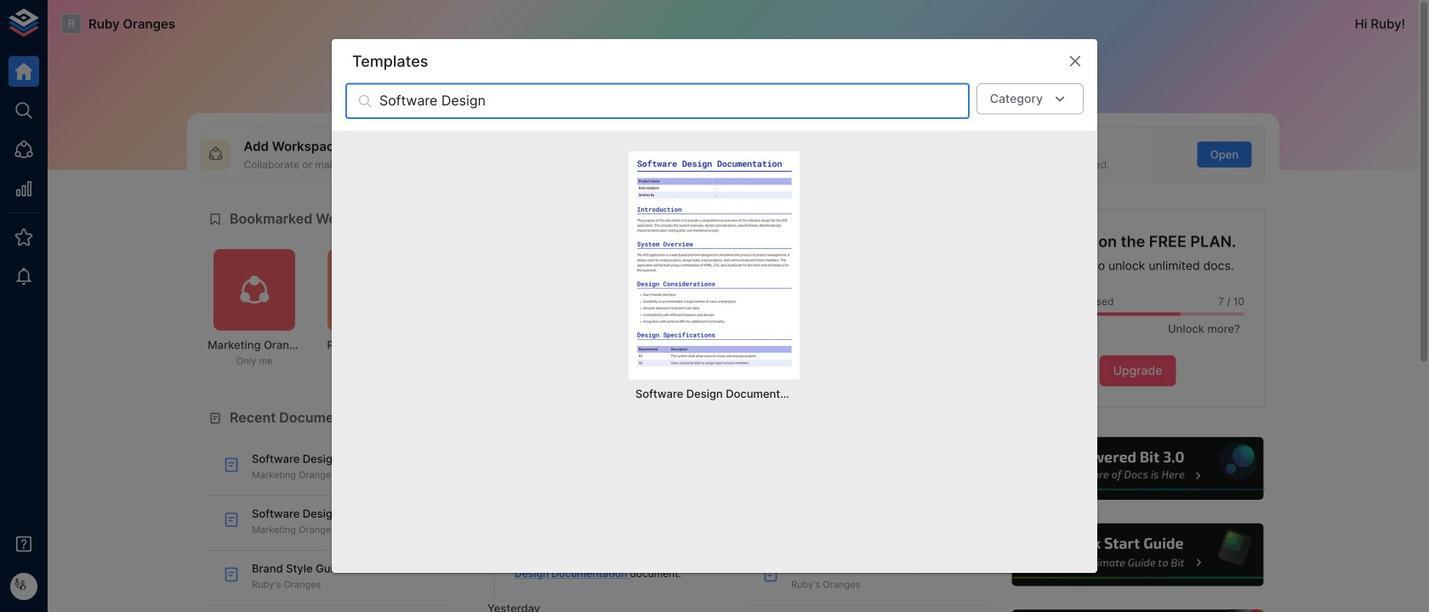 Task type: vqa. For each thing, say whether or not it's contained in the screenshot.
Software Design Documentation "image"
yes



Task type: describe. For each thing, give the bounding box(es) containing it.
Search Templates... text field
[[380, 83, 970, 119]]

1 help image from the top
[[1010, 436, 1266, 503]]



Task type: locate. For each thing, give the bounding box(es) containing it.
3 help image from the top
[[1010, 608, 1266, 613]]

0 vertical spatial help image
[[1010, 436, 1266, 503]]

dialog
[[332, 39, 1098, 574]]

2 help image from the top
[[1010, 522, 1266, 589]]

2 vertical spatial help image
[[1010, 608, 1266, 613]]

software design documentation image
[[636, 158, 793, 368]]

help image
[[1010, 436, 1266, 503], [1010, 522, 1266, 589], [1010, 608, 1266, 613]]

1 vertical spatial help image
[[1010, 522, 1266, 589]]



